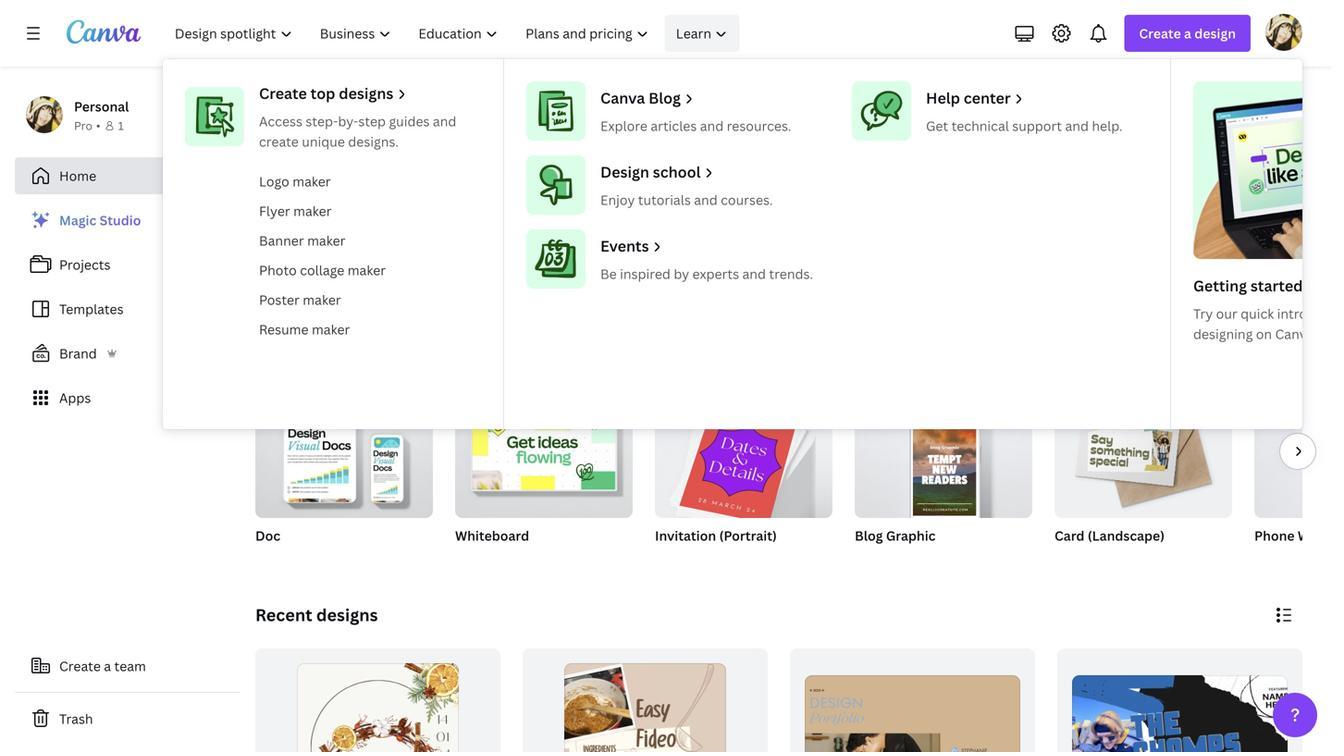 Task type: vqa. For each thing, say whether or not it's contained in the screenshot.
Templates
yes



Task type: locate. For each thing, give the bounding box(es) containing it.
maker down poster maker
[[312, 321, 350, 338]]

0 vertical spatial blog
[[649, 88, 681, 108]]

design right you
[[777, 110, 871, 150]]

experts
[[693, 265, 740, 283]]

0 horizontal spatial create
[[59, 658, 101, 675]]

0 horizontal spatial a
[[104, 658, 111, 675]]

started
[[1251, 276, 1304, 296]]

enjoy
[[601, 191, 635, 209]]

0 vertical spatial design
[[1195, 25, 1237, 42]]

flyer maker
[[259, 202, 332, 220]]

create inside button
[[59, 658, 101, 675]]

home
[[59, 167, 96, 185]]

group
[[255, 385, 433, 518], [455, 385, 633, 518], [655, 385, 833, 524], [855, 385, 1033, 518], [1055, 385, 1233, 518], [1255, 385, 1333, 518]]

group for phone wallp
[[1255, 385, 1333, 518]]

home link
[[15, 157, 241, 194]]

and inside access step-by-step guides and create unique designs.
[[433, 112, 457, 130]]

blog graphic
[[855, 527, 936, 545]]

more
[[1180, 288, 1208, 304]]

maker up banner maker
[[294, 202, 332, 220]]

resources.
[[727, 117, 792, 135]]

create inside learn menu
[[259, 83, 307, 103]]

list
[[15, 202, 241, 417]]

inspired
[[620, 265, 671, 283]]

blog up articles
[[649, 88, 681, 108]]

and
[[433, 112, 457, 130], [700, 117, 724, 135], [1066, 117, 1089, 135], [694, 191, 718, 209], [743, 265, 766, 283]]

and right the guides
[[433, 112, 457, 130]]

logo
[[259, 173, 290, 190]]

create for create top designs
[[259, 83, 307, 103]]

maker up photo collage maker
[[307, 232, 346, 249]]

whiteboards
[[538, 288, 607, 304]]

help
[[927, 88, 961, 108]]

invitation
[[655, 527, 717, 545]]

create inside 'dropdown button'
[[1140, 25, 1182, 42]]

create for create a team
[[59, 658, 101, 675]]

trash link
[[15, 701, 241, 738]]

will
[[662, 110, 709, 150]]

a inside button
[[104, 658, 111, 675]]

create for create a design
[[1140, 25, 1182, 42]]

our
[[1217, 305, 1238, 323]]

technical
[[952, 117, 1010, 135]]

photo collage maker
[[259, 261, 386, 279]]

0 horizontal spatial design
[[777, 110, 871, 150]]

what will you design today?
[[577, 110, 982, 150]]

0 vertical spatial designs
[[339, 83, 394, 103]]

photo
[[259, 261, 297, 279]]

design left stephanie aranda icon
[[1195, 25, 1237, 42]]

recent designs
[[255, 604, 378, 627]]

designs.
[[348, 133, 399, 150]]

be inspired by experts and trends.
[[601, 265, 814, 283]]

designs right recent at bottom left
[[316, 604, 378, 627]]

trends.
[[770, 265, 814, 283]]

create a design
[[1140, 25, 1237, 42]]

blog inside learn menu
[[649, 88, 681, 108]]

flyer
[[259, 202, 290, 220]]

a for team
[[104, 658, 111, 675]]

poster
[[259, 291, 300, 309]]

maker
[[293, 173, 331, 190], [294, 202, 332, 220], [307, 232, 346, 249], [348, 261, 386, 279], [303, 291, 341, 309], [312, 321, 350, 338]]

1 horizontal spatial a
[[1185, 25, 1192, 42]]

maker inside "link"
[[293, 173, 331, 190]]

templates link
[[15, 291, 241, 328]]

today?
[[877, 110, 982, 150]]

doc
[[255, 527, 281, 545]]

a
[[1185, 25, 1192, 42], [104, 658, 111, 675]]

group for whiteboard
[[455, 385, 633, 518]]

be
[[601, 265, 617, 283]]

0 horizontal spatial blog
[[649, 88, 681, 108]]

phone wallpaper group
[[1255, 385, 1333, 568]]

create
[[1140, 25, 1182, 42], [259, 83, 307, 103], [59, 658, 101, 675]]

maker for resume maker
[[312, 321, 350, 338]]

articles
[[651, 117, 697, 135]]

1 horizontal spatial blog
[[855, 527, 884, 545]]

4 group from the left
[[855, 385, 1033, 518]]

try
[[1194, 305, 1214, 323]]

graphic
[[887, 527, 936, 545]]

a for design
[[1185, 25, 1192, 42]]

1 vertical spatial a
[[104, 658, 111, 675]]

canva blog
[[601, 88, 681, 108]]

maker up flyer maker
[[293, 173, 331, 190]]

learn button
[[665, 15, 740, 52]]

phone
[[1255, 527, 1296, 545]]

by
[[674, 265, 690, 283]]

designs inside learn menu
[[339, 83, 394, 103]]

2 vertical spatial create
[[59, 658, 101, 675]]

phone wallp
[[1255, 527, 1333, 545]]

and right articles
[[700, 117, 724, 135]]

courses.
[[721, 191, 773, 209]]

1 horizontal spatial design
[[1195, 25, 1237, 42]]

blog graphic group
[[855, 385, 1033, 568]]

projects link
[[15, 246, 241, 283]]

0 vertical spatial create
[[1140, 25, 1182, 42]]

resume
[[259, 321, 309, 338]]

None search field
[[502, 172, 1057, 209]]

top
[[311, 83, 336, 103]]

learn menu
[[163, 59, 1333, 429]]

5 group from the left
[[1055, 385, 1233, 518]]

help.
[[1093, 117, 1123, 135]]

maker down collage
[[303, 291, 341, 309]]

1 vertical spatial design
[[777, 110, 871, 150]]

6 group from the left
[[1255, 385, 1333, 518]]

what
[[577, 110, 656, 150]]

2 horizontal spatial create
[[1140, 25, 1182, 42]]

2 group from the left
[[455, 385, 633, 518]]

1 vertical spatial create
[[259, 83, 307, 103]]

maker for logo maker
[[293, 173, 331, 190]]

create
[[259, 133, 299, 150]]

0 vertical spatial a
[[1185, 25, 1192, 42]]

quick
[[1241, 305, 1275, 323]]

invitation (portrait) group
[[655, 385, 833, 568]]

apps link
[[15, 380, 241, 417]]

design
[[1195, 25, 1237, 42], [777, 110, 871, 150]]

templates
[[59, 300, 124, 318]]

1 group from the left
[[255, 385, 433, 518]]

magic studio link
[[15, 202, 241, 239]]

1 horizontal spatial create
[[259, 83, 307, 103]]

maker for poster maker
[[303, 291, 341, 309]]

banner
[[259, 232, 304, 249]]

you
[[715, 110, 771, 150]]

design
[[601, 162, 650, 182]]

1 vertical spatial blog
[[855, 527, 884, 545]]

designs
[[339, 83, 394, 103], [316, 604, 378, 627]]

a inside 'dropdown button'
[[1185, 25, 1192, 42]]

blog left graphic
[[855, 527, 884, 545]]

explore articles and resources.
[[601, 117, 792, 135]]

projects
[[59, 256, 111, 274]]

3 group from the left
[[655, 385, 833, 524]]

blog
[[649, 88, 681, 108], [855, 527, 884, 545]]

trash
[[59, 710, 93, 728]]

designs up step
[[339, 83, 394, 103]]

(portrait)
[[720, 527, 777, 545]]



Task type: describe. For each thing, give the bounding box(es) containing it.
photo collage maker link
[[252, 255, 489, 285]]

doc group
[[255, 385, 433, 568]]

getting
[[1194, 276, 1248, 296]]

brand
[[59, 345, 97, 362]]

school
[[653, 162, 701, 182]]

by-
[[338, 112, 359, 130]]

more button
[[1172, 222, 1216, 318]]

support
[[1013, 117, 1063, 135]]

whiteboard
[[455, 527, 530, 545]]

help center
[[927, 88, 1011, 108]]

collage
[[300, 261, 345, 279]]

create a design button
[[1125, 15, 1251, 52]]

get technical support and help.
[[927, 117, 1123, 135]]

banner maker
[[259, 232, 346, 249]]

card (landscape) group
[[1055, 385, 1233, 568]]

access
[[259, 112, 303, 130]]

magic
[[59, 212, 97, 229]]

maker down banner maker link at top
[[348, 261, 386, 279]]

create a team button
[[15, 648, 241, 685]]

and left help.
[[1066, 117, 1089, 135]]

design school
[[601, 162, 701, 182]]

getting started try our quick intro tuto
[[1194, 276, 1333, 343]]

whiteboard group
[[455, 385, 633, 568]]

banner maker link
[[252, 226, 489, 255]]

list containing magic studio
[[15, 202, 241, 417]]

logo maker link
[[252, 167, 489, 196]]

canva
[[601, 88, 645, 108]]

whiteboards button
[[538, 222, 607, 318]]

tutorials
[[638, 191, 691, 209]]

and left trends.
[[743, 265, 766, 283]]

•
[[96, 118, 100, 133]]

group for doc
[[255, 385, 433, 518]]

top level navigation element
[[163, 15, 1333, 429]]

brand link
[[15, 335, 241, 372]]

pro •
[[74, 118, 100, 133]]

create top designs
[[259, 83, 394, 103]]

1
[[118, 118, 124, 133]]

maker for banner maker
[[307, 232, 346, 249]]

recent
[[255, 604, 313, 627]]

studio
[[100, 212, 141, 229]]

magic studio
[[59, 212, 141, 229]]

invitation (portrait)
[[655, 527, 777, 545]]

guides
[[389, 112, 430, 130]]

blog inside group
[[855, 527, 884, 545]]

card (landscape)
[[1055, 527, 1165, 545]]

step-
[[306, 112, 338, 130]]

resume maker
[[259, 321, 350, 338]]

explore
[[601, 117, 648, 135]]

card
[[1055, 527, 1085, 545]]

logo maker
[[259, 173, 331, 190]]

1 vertical spatial designs
[[316, 604, 378, 627]]

wallp
[[1299, 527, 1333, 545]]

maker for flyer maker
[[294, 202, 332, 220]]

tuto
[[1311, 305, 1333, 323]]

personal
[[74, 98, 129, 115]]

team
[[114, 658, 146, 675]]

design inside create a design 'dropdown button'
[[1195, 25, 1237, 42]]

events
[[601, 236, 649, 256]]

create a team
[[59, 658, 146, 675]]

flyer maker link
[[252, 196, 489, 226]]

get
[[927, 117, 949, 135]]

and down school
[[694, 191, 718, 209]]

resume maker link
[[252, 315, 489, 344]]

enjoy tutorials and courses.
[[601, 191, 773, 209]]

learn
[[676, 25, 712, 42]]

(landscape)
[[1088, 527, 1165, 545]]

poster maker
[[259, 291, 341, 309]]

group for invitation (portrait)
[[655, 385, 833, 524]]

step
[[359, 112, 386, 130]]

pro
[[74, 118, 92, 133]]

stephanie aranda image
[[1266, 14, 1303, 51]]

center
[[964, 88, 1011, 108]]



